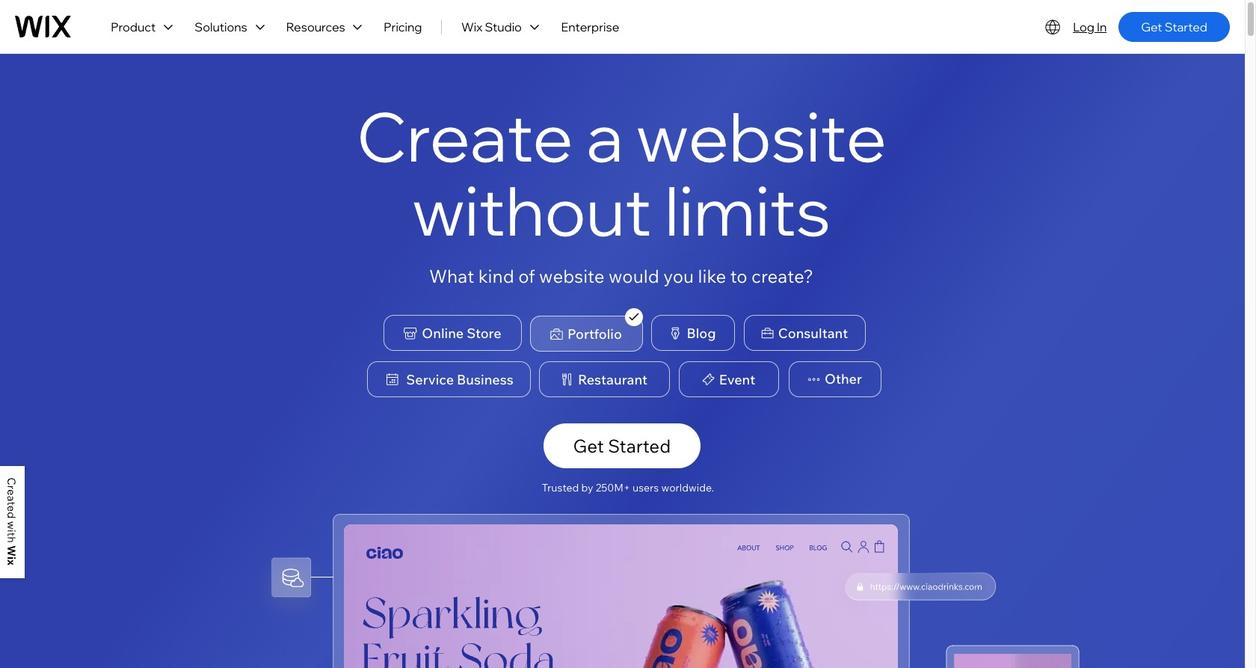 Task type: locate. For each thing, give the bounding box(es) containing it.
get started inside button
[[573, 435, 671, 457]]

get started link
[[1119, 12, 1231, 42]]

pricing
[[384, 19, 422, 34]]

get started up trusted by 250m+ users worldwide. on the bottom
[[573, 435, 671, 457]]

service
[[406, 371, 454, 388]]

other button
[[789, 361, 882, 397]]

blog button
[[651, 315, 735, 351]]

1 horizontal spatial get
[[1142, 19, 1163, 34]]

wix
[[461, 19, 483, 34]]

get started right in
[[1142, 19, 1208, 34]]

0 horizontal spatial get started
[[573, 435, 671, 457]]

0 horizontal spatial website
[[539, 265, 605, 287]]

service business
[[406, 371, 514, 388]]

log in
[[1074, 19, 1107, 34]]

a
[[587, 94, 624, 179]]

create?
[[752, 265, 814, 287]]

get right in
[[1142, 19, 1163, 34]]

to
[[731, 265, 748, 287]]

blog
[[687, 324, 716, 341]]

without
[[413, 168, 652, 253]]

trusted
[[542, 481, 579, 494]]

1 horizontal spatial website
[[637, 94, 887, 179]]

what kind of website would you like to create?
[[429, 265, 814, 287]]

language selector, english selected image
[[1045, 18, 1062, 36]]

website
[[637, 94, 887, 179], [539, 265, 605, 287]]

in
[[1097, 19, 1107, 34]]

0 vertical spatial website
[[637, 94, 887, 179]]

you
[[664, 265, 694, 287]]

0 horizontal spatial get
[[573, 435, 604, 457]]

1 vertical spatial started
[[608, 435, 671, 457]]

consultant
[[779, 324, 848, 341]]

get up by
[[573, 435, 604, 457]]

1 vertical spatial get started
[[573, 435, 671, 457]]

0 vertical spatial started
[[1165, 19, 1208, 34]]

solutions
[[195, 19, 247, 34]]

250m+
[[596, 481, 630, 494]]

online store
[[422, 324, 502, 341]]

0 vertical spatial get
[[1142, 19, 1163, 34]]

get started
[[1142, 19, 1208, 34], [573, 435, 671, 457]]

1 vertical spatial get
[[573, 435, 604, 457]]

create
[[357, 94, 574, 179]]

website inside create a website without limits
[[637, 94, 887, 179]]

resources
[[286, 19, 345, 34]]

wix studio button
[[451, 0, 551, 53]]

portfolio button
[[530, 316, 643, 352]]

started
[[1165, 19, 1208, 34], [608, 435, 671, 457]]

like
[[698, 265, 727, 287]]

get
[[1142, 19, 1163, 34], [573, 435, 604, 457]]

0 horizontal spatial started
[[608, 435, 671, 457]]

product
[[111, 19, 156, 34]]

0 vertical spatial get started
[[1142, 19, 1208, 34]]

event
[[719, 371, 756, 388]]



Task type: describe. For each thing, give the bounding box(es) containing it.
online
[[422, 324, 464, 341]]

started inside button
[[608, 435, 671, 457]]

consultant button
[[744, 315, 866, 351]]

event button
[[679, 361, 779, 397]]

of
[[519, 265, 535, 287]]

portfolio
[[568, 325, 622, 342]]

1 horizontal spatial get started
[[1142, 19, 1208, 34]]

get started button
[[543, 423, 701, 468]]

pricing link
[[374, 0, 432, 53]]

created with wix image
[[7, 478, 16, 566]]

log
[[1074, 19, 1095, 34]]

what
[[429, 265, 474, 287]]

store
[[467, 324, 502, 341]]

by
[[582, 481, 594, 494]]

get inside button
[[573, 435, 604, 457]]

restaurant button
[[539, 361, 670, 397]]

wix studio
[[461, 19, 522, 34]]

solutions button
[[184, 0, 276, 53]]

enterprise link
[[551, 0, 630, 53]]

business
[[457, 371, 514, 388]]

kind
[[479, 265, 514, 287]]

other
[[825, 370, 863, 388]]

wix logo, homepage image
[[15, 15, 71, 38]]

restaurant
[[578, 371, 648, 388]]

glass ns.png image
[[846, 573, 995, 600]]

product button
[[101, 0, 184, 53]]

1 horizontal spatial started
[[1165, 19, 1208, 34]]

trusted by 250m+ users worldwide.
[[542, 481, 715, 494]]

studio
[[485, 19, 522, 34]]

worldwide.
[[662, 481, 715, 494]]

service business button
[[367, 361, 531, 397]]

log in link
[[1074, 19, 1107, 34]]

create a website without limits
[[357, 94, 887, 253]]

online store button
[[383, 315, 522, 351]]

users
[[633, 481, 659, 494]]

limits
[[665, 168, 831, 253]]

enterprise
[[561, 19, 620, 34]]

resources button
[[276, 0, 374, 53]]

1 vertical spatial website
[[539, 265, 605, 287]]

would
[[609, 265, 660, 287]]



Task type: vqa. For each thing, say whether or not it's contained in the screenshot.
the top Started
yes



